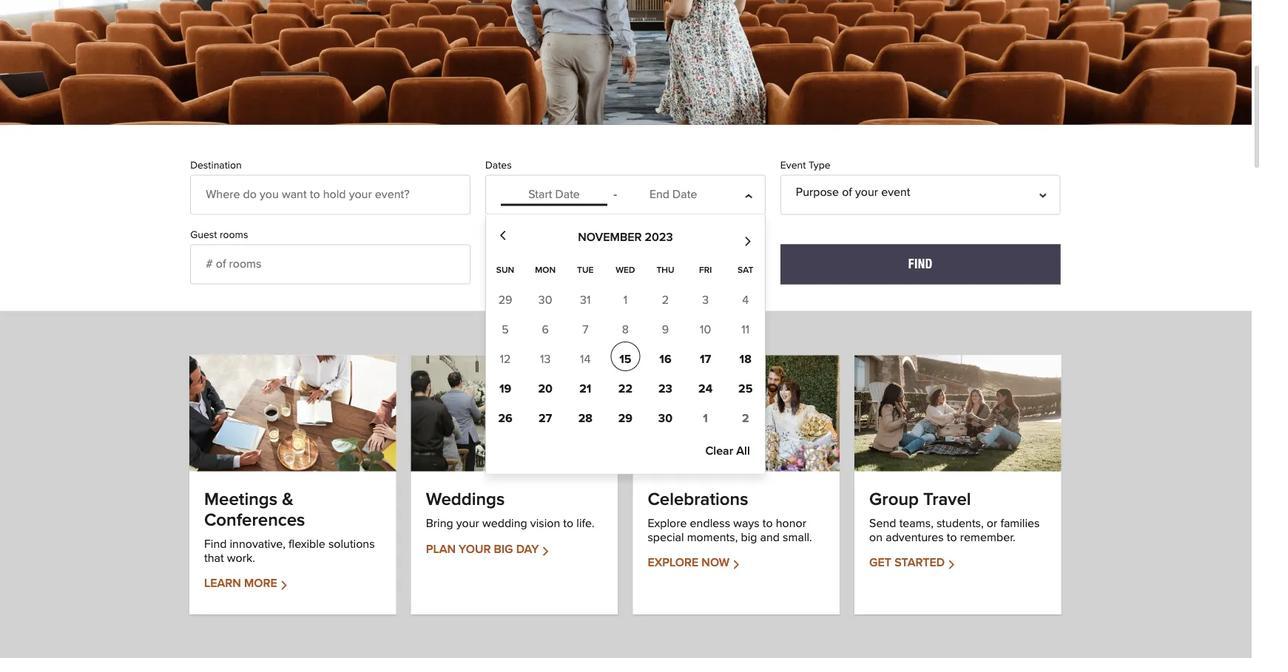 Task type: locate. For each thing, give the bounding box(es) containing it.
november 2023
[[578, 232, 673, 244]]

1 for fri, dec 1, 2023 cell on the bottom
[[703, 413, 708, 425]]

1 vertical spatial 1
[[703, 413, 708, 425]]

to inside 'send teams, students, or families on adventures to remember.'
[[947, 532, 957, 544]]

1 inside cell
[[703, 413, 708, 425]]

0 vertical spatial 2
[[662, 295, 669, 306]]

wedding
[[482, 518, 527, 530]]

small.
[[783, 532, 812, 544]]

arrow right image for meetings & conferences
[[280, 577, 288, 591]]

29 for wed, nov 29, 2023 cell at bottom
[[618, 413, 633, 425]]

grid
[[485, 254, 766, 431]]

event type
[[781, 160, 831, 171]]

ways
[[734, 518, 760, 530]]

of
[[842, 187, 852, 199]]

1 up wed, nov 8, 2023 cell
[[624, 295, 628, 306]]

0 horizontal spatial to
[[563, 518, 574, 530]]

event left space
[[485, 230, 511, 240]]

explore now
[[648, 558, 730, 569]]

30 up 6
[[539, 295, 552, 306]]

30
[[539, 295, 552, 306], [658, 413, 673, 425]]

None submit
[[781, 245, 1061, 285]]

0 horizontal spatial your
[[456, 518, 479, 530]]

explore
[[648, 518, 687, 530]]

0 horizontal spatial 30
[[539, 295, 552, 306]]

grid containing 29
[[485, 254, 766, 431]]

cropped overhead of three people working at a wooden table in a marriott meeting space image
[[189, 356, 396, 472]]

travel
[[924, 491, 971, 509]]

your down weddings
[[456, 518, 479, 530]]

wed
[[616, 266, 635, 275]]

event space
[[485, 230, 541, 240]]

wed, nov 8, 2023 cell
[[622, 324, 629, 336]]

explore now link
[[648, 557, 741, 570]]

1 vertical spatial 29
[[618, 413, 633, 425]]

0 horizontal spatial 2
[[662, 295, 669, 306]]

innovative,
[[230, 539, 286, 551]]

moments,
[[687, 532, 738, 544]]

0 horizontal spatial arrow right image
[[280, 577, 288, 591]]

0 vertical spatial event
[[781, 160, 806, 171]]

0 horizontal spatial 1
[[624, 295, 628, 306]]

25
[[739, 383, 753, 395]]

13
[[540, 354, 551, 366]]

your
[[459, 544, 491, 556]]

0 vertical spatial 30
[[539, 295, 552, 306]]

Start Date text field
[[501, 185, 608, 205]]

big
[[494, 544, 513, 556]]

29 up the sun, nov 5, 2023 cell
[[498, 295, 512, 306]]

1 horizontal spatial arrow right image
[[541, 543, 550, 556]]

tue, nov 21, 2023 cell
[[571, 372, 600, 401]]

mon, oct 30, 2023 cell
[[539, 295, 552, 306]]

0 horizontal spatial event
[[485, 230, 511, 240]]

2 horizontal spatial arrow right image
[[732, 557, 741, 570]]

29 inside cell
[[618, 413, 633, 425]]

all
[[737, 446, 750, 458]]

type
[[809, 160, 831, 171]]

1 vertical spatial event
[[485, 230, 511, 240]]

2 vertical spatial arrow right image
[[280, 577, 288, 591]]

mon, nov 20, 2023 cell
[[531, 372, 560, 401]]

22
[[618, 383, 633, 395]]

sun
[[496, 266, 514, 275]]

fri, nov 3, 2023 cell
[[702, 295, 709, 306]]

learn more link
[[204, 577, 288, 591]]

1 vertical spatial 30
[[658, 413, 673, 425]]

2 horizontal spatial to
[[947, 532, 957, 544]]

2 inside sat, dec 2, 2023 cell
[[742, 413, 749, 425]]

19
[[499, 383, 511, 395]]

wed, nov 29, 2023 cell
[[611, 401, 640, 431]]

0 vertical spatial 1
[[624, 295, 628, 306]]

thu, nov 23, 2023 cell
[[651, 372, 680, 401]]

event left "type"
[[781, 160, 806, 171]]

purpose
[[796, 187, 839, 199]]

2 for thu, nov 2, 2023 cell
[[662, 295, 669, 306]]

31
[[580, 295, 591, 306]]

Guest rooms text field
[[190, 245, 471, 285]]

day
[[516, 544, 539, 556]]

wed, nov 15, 2023 cell
[[611, 342, 640, 372]]

send teams, students, or families on adventures to remember.
[[870, 518, 1040, 544]]

guest rooms
[[190, 230, 248, 240]]

meetings & conferences
[[204, 491, 305, 530]]

fri, dec 1, 2023 cell
[[691, 401, 720, 431]]

1 horizontal spatial event
[[781, 160, 806, 171]]

1 horizontal spatial to
[[763, 518, 773, 530]]

30 for mon, oct 30, 2023 cell
[[539, 295, 552, 306]]

sun, oct 29, 2023 cell
[[498, 295, 512, 306]]

0 vertical spatial 29
[[498, 295, 512, 306]]

adventures
[[886, 532, 944, 544]]

to left life.
[[563, 518, 574, 530]]

students,
[[937, 518, 984, 530]]

to down students,
[[947, 532, 957, 544]]

vision
[[530, 518, 560, 530]]

guest
[[190, 230, 217, 240]]

explore
[[648, 558, 699, 569]]

1 horizontal spatial 29
[[618, 413, 633, 425]]

life.
[[577, 518, 595, 530]]

rooms
[[220, 230, 248, 240]]

fri, nov 17, 2023 cell
[[691, 342, 720, 372]]

solutions
[[328, 539, 375, 551]]

meetings
[[204, 491, 278, 509]]

to
[[563, 518, 574, 530], [763, 518, 773, 530], [947, 532, 957, 544]]

weddings
[[426, 491, 505, 509]]

plan your big day
[[426, 544, 539, 556]]

bring
[[426, 518, 453, 530]]

your right of
[[855, 187, 878, 199]]

your
[[855, 187, 878, 199], [456, 518, 479, 530]]

1 horizontal spatial 1
[[703, 413, 708, 425]]

2 down 25
[[742, 413, 749, 425]]

teams,
[[900, 518, 934, 530]]

to up the and
[[763, 518, 773, 530]]

arrow right image
[[541, 543, 550, 556], [732, 557, 741, 570], [280, 577, 288, 591]]

1 down 24
[[703, 413, 708, 425]]

30 down 23
[[658, 413, 673, 425]]

14
[[580, 354, 591, 366]]

sat, nov 4, 2023 cell
[[742, 295, 749, 306]]

Destination text field
[[190, 175, 471, 215]]

arrow right image right more
[[280, 577, 288, 591]]

arrow right image right day
[[541, 543, 550, 556]]

honor
[[776, 518, 807, 530]]

10
[[700, 324, 711, 336]]

2 for sat, dec 2, 2023 cell
[[742, 413, 749, 425]]

learn
[[204, 578, 241, 590]]

plan
[[426, 544, 456, 556]]

destination
[[190, 160, 242, 171]]

1 vertical spatial 2
[[742, 413, 749, 425]]

arrow right image
[[948, 557, 956, 570]]

2
[[662, 295, 669, 306], [742, 413, 749, 425]]

learn more
[[204, 578, 277, 590]]

0 vertical spatial arrow right image
[[541, 543, 550, 556]]

wed, nov 22, 2023 cell
[[611, 372, 640, 401]]

29
[[498, 295, 512, 306], [618, 413, 633, 425]]

1 vertical spatial arrow right image
[[732, 557, 741, 570]]

on
[[870, 532, 883, 544]]

2023
[[645, 232, 673, 244]]

7
[[582, 324, 589, 336]]

more
[[244, 578, 277, 590]]

End Date text field
[[620, 185, 727, 205]]

thu, nov 2, 2023 cell
[[662, 295, 669, 306]]

clear all link
[[706, 445, 750, 459]]

1 horizontal spatial your
[[855, 187, 878, 199]]

1 horizontal spatial 30
[[658, 413, 673, 425]]

sun, nov 5, 2023 cell
[[502, 324, 509, 336]]

18
[[740, 354, 752, 366]]

0 horizontal spatial 29
[[498, 295, 512, 306]]

1 horizontal spatial 2
[[742, 413, 749, 425]]

get started
[[870, 558, 945, 569]]

1 vertical spatial your
[[456, 518, 479, 530]]

or
[[987, 518, 998, 530]]

arrow right image right the now
[[732, 557, 741, 570]]

special
[[648, 532, 684, 544]]

2 up 9
[[662, 295, 669, 306]]

30 inside cell
[[658, 413, 673, 425]]

event
[[881, 187, 911, 199]]

event for event space
[[485, 230, 511, 240]]

29 down 22
[[618, 413, 633, 425]]



Task type: describe. For each thing, give the bounding box(es) containing it.
november
[[578, 232, 642, 244]]

group
[[870, 491, 919, 509]]

group travel
[[870, 491, 971, 509]]

dates
[[485, 160, 512, 171]]

26
[[498, 413, 513, 425]]

mon, nov 13, 2023 cell
[[540, 354, 551, 366]]

thu
[[657, 266, 675, 275]]

plan your big day link
[[426, 543, 550, 556]]

0 vertical spatial your
[[855, 187, 878, 199]]

23
[[659, 383, 673, 395]]

sun, nov 26, 2023 cell
[[491, 401, 520, 431]]

conferences
[[204, 512, 305, 530]]

arrow right image for weddings
[[541, 543, 550, 556]]

get started link
[[870, 557, 956, 570]]

couple celebrating down the wedding aisle. image
[[411, 356, 618, 472]]

space
[[514, 230, 541, 240]]

sat
[[738, 266, 754, 275]]

20
[[538, 383, 553, 395]]

two people in a conference room with chairs image
[[0, 0, 1252, 125]]

find
[[204, 539, 227, 551]]

17
[[700, 354, 711, 366]]

arrow down image
[[754, 190, 766, 202]]

3
[[702, 295, 709, 306]]

clear all
[[706, 446, 750, 458]]

bring your wedding vision to life.
[[426, 518, 595, 530]]

to inside explore endless ways to honor special moments, big and small.
[[763, 518, 773, 530]]

sat, nov 11, 2023 cell
[[742, 324, 750, 336]]

big
[[741, 532, 757, 544]]

5
[[502, 324, 509, 336]]

sat, dec 2, 2023 cell
[[731, 401, 761, 431]]

flexible
[[289, 539, 325, 551]]

thu, nov 9, 2023 cell
[[662, 324, 669, 336]]

a group of four ladies enjoying a picnic image
[[855, 356, 1062, 472]]

11
[[742, 324, 750, 336]]

mon, nov 27, 2023 cell
[[531, 401, 560, 431]]

get
[[870, 558, 892, 569]]

Event space text field
[[485, 245, 766, 285]]

thu, nov 16, 2023 cell
[[651, 342, 680, 372]]

sun, nov 12, 2023 cell
[[500, 354, 511, 366]]

tue
[[577, 266, 594, 275]]

fri
[[699, 266, 712, 275]]

mon, nov 6, 2023 cell
[[542, 324, 549, 336]]

&
[[282, 491, 294, 509]]

celebrations
[[648, 491, 749, 509]]

a group of friends enjoying a birthday celebration image
[[633, 356, 840, 472]]

families
[[1001, 518, 1040, 530]]

-
[[614, 189, 617, 201]]

29 for sun, oct 29, 2023 cell
[[498, 295, 512, 306]]

sun, nov 19, 2023 cell
[[491, 372, 520, 401]]

8
[[622, 324, 629, 336]]

tue, nov 28, 2023 cell
[[571, 401, 600, 431]]

16
[[660, 354, 672, 366]]

sat, nov 18, 2023 cell
[[731, 342, 761, 372]]

purpose of your event
[[796, 187, 911, 199]]

4
[[742, 295, 749, 306]]

work.
[[227, 553, 255, 565]]

fri, nov 24, 2023 cell
[[691, 372, 720, 401]]

now
[[702, 558, 730, 569]]

24
[[699, 383, 713, 395]]

sat, nov 25, 2023 cell
[[731, 372, 761, 401]]

remember.
[[960, 532, 1016, 544]]

21
[[580, 383, 592, 395]]

wed, nov 1, 2023 cell
[[624, 295, 628, 306]]

thu, nov 30, 2023 cell
[[651, 401, 680, 431]]

28
[[578, 413, 593, 425]]

that
[[204, 553, 224, 565]]

arrow right image for celebrations
[[732, 557, 741, 570]]

find innovative, flexible solutions that work.
[[204, 539, 375, 565]]

12
[[500, 354, 511, 366]]

15
[[620, 354, 632, 366]]

explore endless ways to honor special moments, big and small.
[[648, 518, 812, 544]]

endless
[[690, 518, 730, 530]]

event for event type
[[781, 160, 806, 171]]

clear
[[706, 446, 734, 458]]

fri, nov 10, 2023 cell
[[700, 324, 711, 336]]

started
[[895, 558, 945, 569]]

6
[[542, 324, 549, 336]]

send
[[870, 518, 897, 530]]

mon
[[535, 266, 556, 275]]

30 for thu, nov 30, 2023 cell
[[658, 413, 673, 425]]

9
[[662, 324, 669, 336]]

tue, oct 31, 2023 cell
[[580, 295, 591, 306]]

27
[[539, 413, 552, 425]]

tue, nov 7, 2023 cell
[[582, 324, 589, 336]]

1 for wed, nov 1, 2023 cell
[[624, 295, 628, 306]]

tue, nov 14, 2023 cell
[[580, 354, 591, 366]]



Task type: vqa. For each thing, say whether or not it's contained in the screenshot.
"space" at the left top of the page
yes



